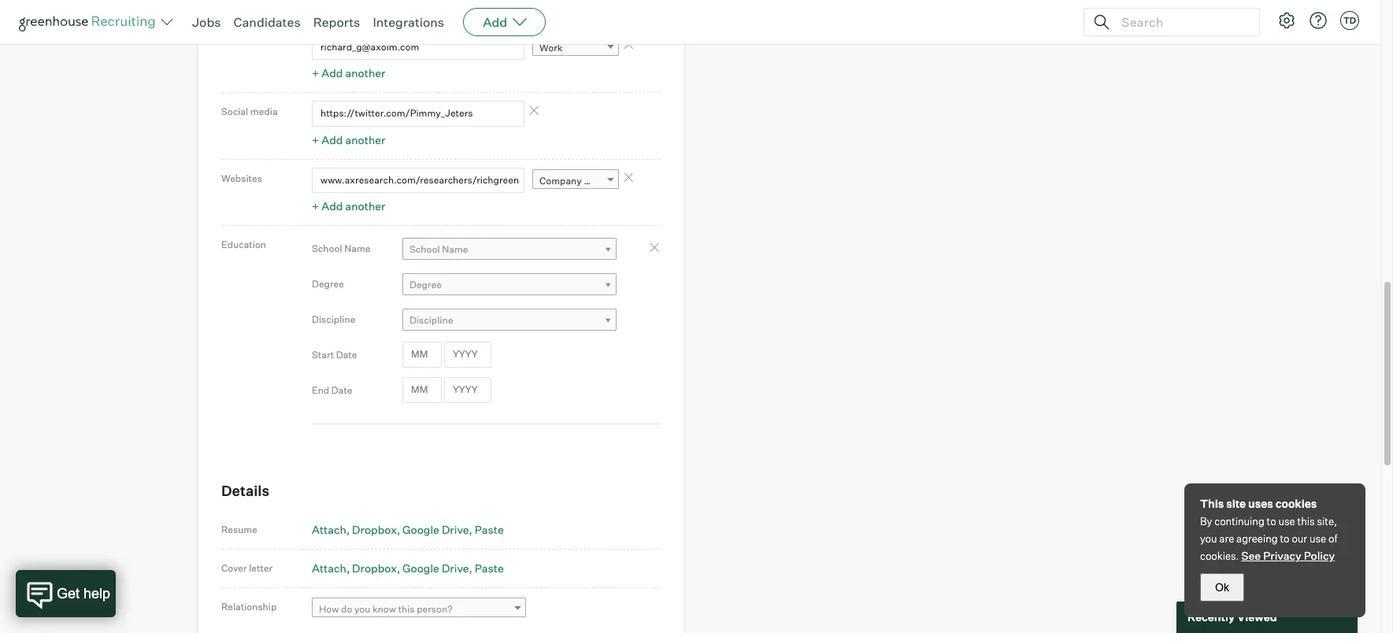Task type: describe. For each thing, give the bounding box(es) containing it.
2 school from the left
[[410, 243, 440, 255]]

configure image
[[1278, 11, 1297, 30]]

1 degree from the left
[[312, 278, 344, 290]]

relationship
[[221, 601, 277, 613]]

you inside the by continuing to use this site, you are agreeing to our use of cookies.
[[1200, 532, 1217, 545]]

recently viewed
[[1188, 611, 1277, 624]]

date for end date
[[331, 384, 353, 396]]

by
[[1200, 515, 1213, 528]]

this
[[1200, 497, 1224, 510]]

drive for resume
[[442, 523, 469, 536]]

1 horizontal spatial to
[[1280, 532, 1290, 545]]

our
[[1292, 532, 1308, 545]]

Search text field
[[1118, 11, 1245, 33]]

viewed
[[1237, 611, 1277, 624]]

attach link for resume
[[312, 523, 350, 536]]

see privacy policy
[[1242, 549, 1335, 562]]

school name link
[[403, 238, 617, 261]]

dropbox link for resume
[[352, 523, 400, 536]]

attach for resume
[[312, 523, 347, 536]]

1 name from the left
[[344, 243, 371, 254]]

personal
[[540, 8, 578, 20]]

td button
[[1337, 8, 1363, 33]]

website
[[584, 175, 620, 187]]

know
[[373, 603, 396, 615]]

social
[[221, 106, 248, 118]]

company
[[540, 175, 582, 187]]

google drive link for resume
[[403, 523, 472, 536]]

ok
[[1215, 581, 1230, 594]]

drive for cover letter
[[442, 561, 469, 575]]

candidates link
[[234, 14, 301, 30]]

reports link
[[313, 14, 360, 30]]

google drive link for cover letter
[[403, 561, 472, 575]]

cover
[[221, 562, 247, 574]]

how do you know this person?
[[319, 603, 453, 615]]

paste link for resume
[[475, 523, 504, 536]]

google for cover letter
[[403, 561, 439, 575]]

+ add another link for websites
[[312, 199, 386, 213]]

personal link
[[532, 3, 619, 26]]

work link
[[532, 36, 619, 59]]

how
[[319, 603, 339, 615]]

site
[[1227, 497, 1246, 510]]

integrations
[[373, 14, 444, 30]]

agreeing
[[1237, 532, 1278, 545]]

2 discipline from the left
[[410, 314, 453, 326]]

see privacy policy link
[[1242, 549, 1335, 562]]

0 horizontal spatial use
[[1279, 515, 1296, 528]]

work
[[540, 42, 563, 54]]

google for resume
[[403, 523, 439, 536]]

cookies
[[1276, 497, 1317, 510]]

by continuing to use this site, you are agreeing to our use of cookies.
[[1200, 515, 1338, 562]]

how do you know this person? link
[[312, 598, 526, 621]]

another for social media
[[345, 133, 386, 146]]

MM text field
[[403, 342, 442, 368]]

0 horizontal spatial you
[[354, 603, 371, 615]]

greenhouse recruiting image
[[19, 13, 161, 32]]

+ add another for social media
[[312, 133, 386, 146]]

dropbox for cover letter
[[352, 561, 397, 575]]

+ for social media
[[312, 133, 319, 146]]

websites
[[221, 172, 262, 184]]

+ add another link for email
[[312, 66, 386, 80]]

td button
[[1341, 11, 1360, 30]]

paste for cover letter
[[475, 561, 504, 575]]

email
[[221, 6, 246, 18]]

of
[[1329, 532, 1338, 545]]

+ add another for websites
[[312, 199, 386, 213]]

jobs link
[[192, 14, 221, 30]]

1 discipline from the left
[[312, 314, 356, 325]]

see
[[1242, 549, 1261, 562]]

social media
[[221, 106, 278, 118]]



Task type: locate. For each thing, give the bounding box(es) containing it.
1 paste link from the top
[[475, 523, 504, 536]]

another
[[345, 66, 386, 80], [345, 133, 386, 146], [345, 199, 386, 213]]

1 vertical spatial date
[[331, 384, 353, 396]]

discipline up start date
[[312, 314, 356, 325]]

2 vertical spatial + add another link
[[312, 199, 386, 213]]

0 vertical spatial dropbox link
[[352, 523, 400, 536]]

websites element
[[312, 168, 661, 217]]

paste link
[[475, 523, 504, 536], [475, 561, 504, 575]]

0 vertical spatial drive
[[442, 523, 469, 536]]

you
[[1200, 532, 1217, 545], [354, 603, 371, 615]]

cookies.
[[1200, 550, 1239, 562]]

dropbox for resume
[[352, 523, 397, 536]]

uses
[[1249, 497, 1274, 510]]

add inside add popup button
[[483, 14, 507, 30]]

paste link for cover letter
[[475, 561, 504, 575]]

1 horizontal spatial discipline
[[410, 314, 453, 326]]

drive
[[442, 523, 469, 536], [442, 561, 469, 575]]

this inside the by continuing to use this site, you are agreeing to our use of cookies.
[[1298, 515, 1315, 528]]

date for start date
[[336, 349, 357, 361]]

details
[[221, 482, 269, 499]]

0 vertical spatial paste
[[475, 523, 504, 536]]

+ add another link inside websites element
[[312, 199, 386, 213]]

this up our
[[1298, 515, 1315, 528]]

0 vertical spatial another
[[345, 66, 386, 80]]

1 horizontal spatial name
[[442, 243, 468, 255]]

this right know
[[398, 603, 415, 615]]

degree link
[[403, 273, 617, 296]]

attach link for cover letter
[[312, 561, 350, 575]]

reports
[[313, 14, 360, 30]]

0 horizontal spatial discipline
[[312, 314, 356, 325]]

do
[[341, 603, 352, 615]]

1 google from the top
[[403, 523, 439, 536]]

1 attach link from the top
[[312, 523, 350, 536]]

school name inside school name link
[[410, 243, 468, 255]]

degree
[[312, 278, 344, 290], [410, 279, 442, 291]]

1 paste from the top
[[475, 523, 504, 536]]

to down uses
[[1267, 515, 1277, 528]]

1 vertical spatial dropbox link
[[352, 561, 400, 575]]

None text field
[[312, 1, 525, 27]]

0 vertical spatial paste link
[[475, 523, 504, 536]]

0 horizontal spatial degree
[[312, 278, 344, 290]]

you right do
[[354, 603, 371, 615]]

start date
[[312, 349, 357, 361]]

degree up start on the left bottom of the page
[[312, 278, 344, 290]]

date right end
[[331, 384, 353, 396]]

ok button
[[1200, 573, 1245, 602]]

0 horizontal spatial school
[[312, 243, 342, 254]]

0 vertical spatial attach
[[312, 523, 347, 536]]

+ for websites
[[312, 199, 319, 213]]

1 vertical spatial +
[[312, 133, 319, 146]]

1 horizontal spatial school
[[410, 243, 440, 255]]

+ add another link for social media
[[312, 133, 386, 146]]

1 another from the top
[[345, 66, 386, 80]]

date
[[336, 349, 357, 361], [331, 384, 353, 396]]

2 vertical spatial + add another
[[312, 199, 386, 213]]

2 another from the top
[[345, 133, 386, 146]]

0 horizontal spatial to
[[1267, 515, 1277, 528]]

continuing
[[1215, 515, 1265, 528]]

0 horizontal spatial this
[[398, 603, 415, 615]]

1 vertical spatial google drive link
[[403, 561, 472, 575]]

1 horizontal spatial this
[[1298, 515, 1315, 528]]

date right start on the left bottom of the page
[[336, 349, 357, 361]]

degree up mm text box
[[410, 279, 442, 291]]

2 attach link from the top
[[312, 561, 350, 575]]

MM text field
[[403, 378, 442, 403]]

1 dropbox link from the top
[[352, 523, 400, 536]]

use left "of"
[[1310, 532, 1327, 545]]

2 name from the left
[[442, 243, 468, 255]]

0 vertical spatial use
[[1279, 515, 1296, 528]]

paste for resume
[[475, 523, 504, 536]]

1 horizontal spatial you
[[1200, 532, 1217, 545]]

3 + add another from the top
[[312, 199, 386, 213]]

1 horizontal spatial degree
[[410, 279, 442, 291]]

0 vertical spatial google
[[403, 523, 439, 536]]

letter
[[249, 562, 273, 574]]

1 vertical spatial attach
[[312, 561, 347, 575]]

school
[[312, 243, 342, 254], [410, 243, 440, 255]]

1 + add another from the top
[[312, 66, 386, 80]]

+
[[312, 66, 319, 80], [312, 133, 319, 146], [312, 199, 319, 213]]

1 vertical spatial paste
[[475, 561, 504, 575]]

2 + add another from the top
[[312, 133, 386, 146]]

are
[[1220, 532, 1235, 545]]

2 google from the top
[[403, 561, 439, 575]]

candidates
[[234, 14, 301, 30]]

2 vertical spatial +
[[312, 199, 319, 213]]

integrations link
[[373, 14, 444, 30]]

0 vertical spatial dropbox
[[352, 523, 397, 536]]

1 vertical spatial dropbox
[[352, 561, 397, 575]]

this for site,
[[1298, 515, 1315, 528]]

td
[[1344, 15, 1356, 26]]

1 attach dropbox google drive paste from the top
[[312, 523, 504, 536]]

this for person?
[[398, 603, 415, 615]]

recently
[[1188, 611, 1235, 624]]

end date
[[312, 384, 353, 396]]

attach dropbox google drive paste
[[312, 523, 504, 536], [312, 561, 504, 575]]

3 + add another link from the top
[[312, 199, 386, 213]]

1 vertical spatial you
[[354, 603, 371, 615]]

0 vertical spatial attach link
[[312, 523, 350, 536]]

use down cookies
[[1279, 515, 1296, 528]]

1 vertical spatial + add another link
[[312, 133, 386, 146]]

+ inside websites element
[[312, 199, 319, 213]]

2 + add another link from the top
[[312, 133, 386, 146]]

1 horizontal spatial use
[[1310, 532, 1327, 545]]

google
[[403, 523, 439, 536], [403, 561, 439, 575]]

add
[[483, 14, 507, 30], [322, 66, 343, 80], [322, 133, 343, 146], [322, 199, 343, 213]]

1 vertical spatial to
[[1280, 532, 1290, 545]]

+ for email
[[312, 66, 319, 80]]

paste
[[475, 523, 504, 536], [475, 561, 504, 575]]

2 dropbox link from the top
[[352, 561, 400, 575]]

1 google drive link from the top
[[403, 523, 472, 536]]

1 vertical spatial + add another
[[312, 133, 386, 146]]

attach dropbox google drive paste for resume
[[312, 523, 504, 536]]

2 dropbox from the top
[[352, 561, 397, 575]]

1 + add another link from the top
[[312, 66, 386, 80]]

school name
[[312, 243, 371, 254], [410, 243, 468, 255]]

YYYY text field
[[444, 378, 491, 403]]

2 paste from the top
[[475, 561, 504, 575]]

3 + from the top
[[312, 199, 319, 213]]

+ add another inside websites element
[[312, 199, 386, 213]]

start
[[312, 349, 334, 361]]

resume
[[221, 523, 257, 535]]

2 google drive link from the top
[[403, 561, 472, 575]]

cover letter
[[221, 562, 273, 574]]

1 school from the left
[[312, 243, 342, 254]]

education
[[221, 239, 266, 251]]

dropbox link
[[352, 523, 400, 536], [352, 561, 400, 575]]

1 attach from the top
[[312, 523, 347, 536]]

0 vertical spatial +
[[312, 66, 319, 80]]

to left our
[[1280, 532, 1290, 545]]

company website
[[540, 175, 620, 187]]

2 degree from the left
[[410, 279, 442, 291]]

0 vertical spatial + add another link
[[312, 66, 386, 80]]

1 vertical spatial use
[[1310, 532, 1327, 545]]

2 drive from the top
[[442, 561, 469, 575]]

end
[[312, 384, 329, 396]]

0 horizontal spatial name
[[344, 243, 371, 254]]

add for social media
[[322, 133, 343, 146]]

2 paste link from the top
[[475, 561, 504, 575]]

add button
[[463, 8, 546, 36]]

1 vertical spatial attach dropbox google drive paste
[[312, 561, 504, 575]]

1 horizontal spatial school name
[[410, 243, 468, 255]]

0 vertical spatial attach dropbox google drive paste
[[312, 523, 504, 536]]

attach for cover letter
[[312, 561, 347, 575]]

policy
[[1304, 549, 1335, 562]]

google drive link
[[403, 523, 472, 536], [403, 561, 472, 575]]

attach
[[312, 523, 347, 536], [312, 561, 347, 575]]

1 drive from the top
[[442, 523, 469, 536]]

+ add another link
[[312, 66, 386, 80], [312, 133, 386, 146], [312, 199, 386, 213]]

2 school name from the left
[[410, 243, 468, 255]]

add for websites
[[322, 199, 343, 213]]

another for websites
[[345, 199, 386, 213]]

dropbox link for cover letter
[[352, 561, 400, 575]]

2 attach dropbox google drive paste from the top
[[312, 561, 504, 575]]

discipline link
[[403, 309, 617, 332]]

0 vertical spatial + add another
[[312, 66, 386, 80]]

0 vertical spatial date
[[336, 349, 357, 361]]

0 vertical spatial google drive link
[[403, 523, 472, 536]]

3 another from the top
[[345, 199, 386, 213]]

None text field
[[312, 35, 525, 60], [312, 101, 525, 127], [312, 168, 525, 193], [312, 35, 525, 60], [312, 101, 525, 127], [312, 168, 525, 193]]

attach link
[[312, 523, 350, 536], [312, 561, 350, 575]]

1 vertical spatial this
[[398, 603, 415, 615]]

+ add another for email
[[312, 66, 386, 80]]

company website link
[[532, 169, 620, 192]]

this site uses cookies
[[1200, 497, 1317, 510]]

dropbox
[[352, 523, 397, 536], [352, 561, 397, 575]]

add for email
[[322, 66, 343, 80]]

to
[[1267, 515, 1277, 528], [1280, 532, 1290, 545]]

use
[[1279, 515, 1296, 528], [1310, 532, 1327, 545]]

name
[[344, 243, 371, 254], [442, 243, 468, 255]]

0 vertical spatial to
[[1267, 515, 1277, 528]]

another for email
[[345, 66, 386, 80]]

1 vertical spatial paste link
[[475, 561, 504, 575]]

0 horizontal spatial school name
[[312, 243, 371, 254]]

discipline up mm text box
[[410, 314, 453, 326]]

jobs
[[192, 14, 221, 30]]

person?
[[417, 603, 453, 615]]

2 attach from the top
[[312, 561, 347, 575]]

1 vertical spatial another
[[345, 133, 386, 146]]

privacy
[[1264, 549, 1302, 562]]

discipline
[[312, 314, 356, 325], [410, 314, 453, 326]]

media
[[250, 106, 278, 118]]

2 vertical spatial another
[[345, 199, 386, 213]]

attach dropbox google drive paste for cover letter
[[312, 561, 504, 575]]

1 vertical spatial attach link
[[312, 561, 350, 575]]

1 vertical spatial drive
[[442, 561, 469, 575]]

2 + from the top
[[312, 133, 319, 146]]

1 school name from the left
[[312, 243, 371, 254]]

another inside websites element
[[345, 199, 386, 213]]

0 vertical spatial you
[[1200, 532, 1217, 545]]

0 vertical spatial this
[[1298, 515, 1315, 528]]

this
[[1298, 515, 1315, 528], [398, 603, 415, 615]]

+ add another
[[312, 66, 386, 80], [312, 133, 386, 146], [312, 199, 386, 213]]

YYYY text field
[[444, 342, 491, 368]]

add inside websites element
[[322, 199, 343, 213]]

site,
[[1317, 515, 1337, 528]]

1 vertical spatial google
[[403, 561, 439, 575]]

1 + from the top
[[312, 66, 319, 80]]

1 dropbox from the top
[[352, 523, 397, 536]]

you down by
[[1200, 532, 1217, 545]]



Task type: vqa. For each thing, say whether or not it's contained in the screenshot.
Personal link
yes



